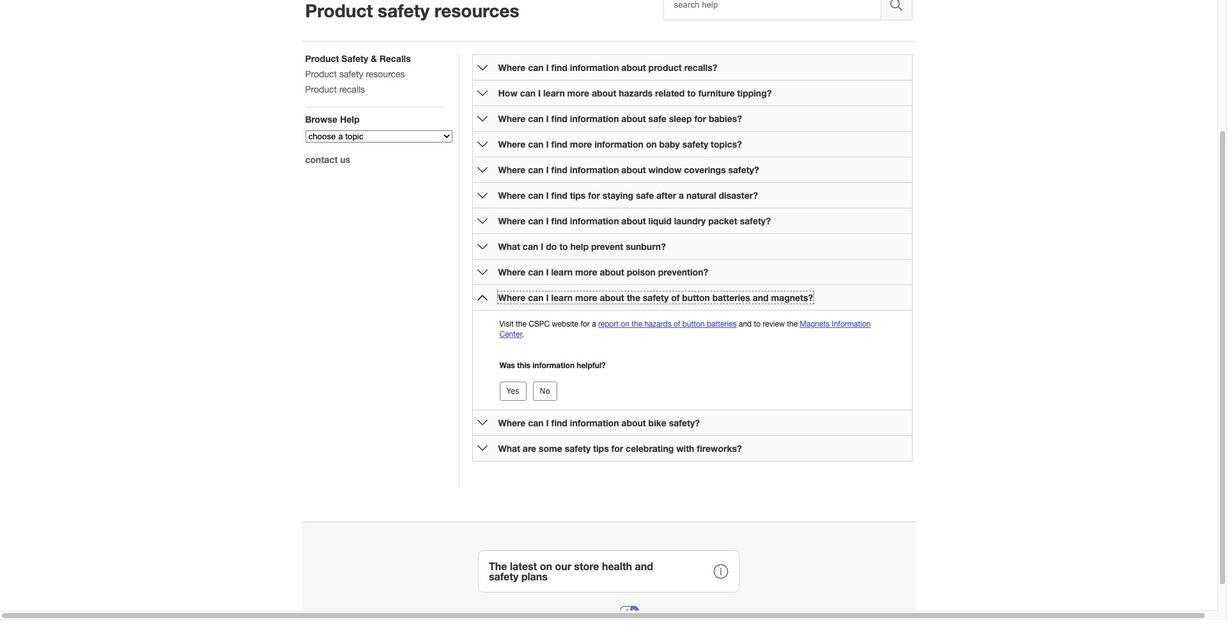 Task type: locate. For each thing, give the bounding box(es) containing it.
1 what from the top
[[498, 241, 520, 252]]

can for where can i find information about bike safety?
[[528, 417, 544, 428]]

safety?
[[728, 164, 759, 175], [740, 215, 771, 226], [669, 417, 700, 428]]

2 what from the top
[[498, 443, 520, 454]]

.
[[522, 330, 524, 339]]

information for window
[[570, 164, 619, 175]]

where for where can i learn more about poison prevention?
[[498, 267, 526, 277]]

0 vertical spatial batteries
[[713, 292, 750, 303]]

what are some safety tips for celebrating with fireworks? link
[[498, 443, 742, 454]]

0 vertical spatial and
[[753, 292, 769, 303]]

recalls
[[379, 53, 411, 64]]

0 vertical spatial learn
[[543, 88, 565, 98]]

2 vertical spatial on
[[540, 560, 552, 572]]

learn right how
[[543, 88, 565, 98]]

can for where can i find more information on baby safety topics?
[[528, 139, 544, 150]]

what
[[498, 241, 520, 252], [498, 443, 520, 454]]

2 vertical spatial safety?
[[669, 417, 700, 428]]

safety
[[378, 0, 430, 21], [339, 69, 363, 79], [683, 139, 708, 150], [643, 292, 669, 303], [565, 443, 591, 454], [489, 570, 519, 582]]

the down poison
[[627, 292, 640, 303]]

about down where can i find tips for staying safe after a natural disaster? link
[[622, 215, 646, 226]]

8 where from the top
[[498, 292, 526, 303]]

3 circle arrow e image from the top
[[477, 190, 487, 200]]

more for the
[[575, 292, 597, 303]]

more down where can i find information about product recalls?
[[567, 88, 589, 98]]

0 vertical spatial button
[[682, 292, 710, 303]]

about for product
[[622, 62, 646, 73]]

circle arrow e image
[[477, 88, 487, 98], [477, 113, 487, 124], [477, 190, 487, 200], [477, 267, 487, 277], [477, 417, 487, 428]]

safe left "after"
[[636, 190, 654, 201]]

on inside the latest on our store health and safety plans
[[540, 560, 552, 572]]

find
[[551, 62, 568, 73], [551, 113, 568, 124], [551, 139, 568, 150], [551, 164, 568, 175], [551, 190, 568, 201], [551, 215, 568, 226], [551, 417, 568, 428]]

where can i find information about product recalls?
[[498, 62, 718, 73]]

for down where can i find information about bike safety?
[[611, 443, 623, 454]]

resources inside product safety & recalls product safety resources product recalls
[[366, 69, 405, 79]]

what left do
[[498, 241, 520, 252]]

information up the what can i do to help prevent sunburn? link
[[570, 215, 619, 226]]

3 where from the top
[[498, 139, 526, 150]]

can for where can i find information about window coverings safety?
[[528, 164, 544, 175]]

hazards up where can i find information about safe sleep for babies? link
[[619, 88, 653, 98]]

circle arrow e image for where can i find information about safe sleep for babies?
[[477, 113, 487, 124]]

i for where can i find more information on baby safety topics?
[[546, 139, 549, 150]]

4 circle arrow e image from the top
[[477, 216, 487, 226]]

help
[[571, 241, 589, 252]]

0 vertical spatial safe
[[649, 113, 667, 124]]

report
[[598, 320, 619, 329]]

on left baby
[[646, 139, 657, 150]]

3 product from the top
[[305, 69, 337, 79]]

1 horizontal spatial tips
[[593, 443, 609, 454]]

where for where can i find information about safe sleep for babies?
[[498, 113, 526, 124]]

information up what are some safety tips for celebrating with fireworks?
[[570, 417, 619, 428]]

1 vertical spatial of
[[674, 320, 680, 329]]

find for where can i find tips for staying safe after a natural disaster?
[[551, 190, 568, 201]]

disaster?
[[719, 190, 758, 201]]

find for where can i find more information on baby safety topics?
[[551, 139, 568, 150]]

about up how can i learn more about hazards related to furniture tipping? link
[[622, 62, 646, 73]]

safe left sleep
[[649, 113, 667, 124]]

1 horizontal spatial resources
[[435, 0, 519, 21]]

circle arrow e image for where can i find tips for staying safe after a natural disaster?
[[477, 190, 487, 200]]

sunburn?
[[626, 241, 666, 252]]

2 horizontal spatial and
[[753, 292, 769, 303]]

1 vertical spatial button
[[683, 320, 705, 329]]

and right health at the bottom
[[635, 560, 653, 572]]

i for where can i find information about product recalls?
[[546, 62, 549, 73]]

learn down do
[[551, 267, 573, 277]]

a left report
[[592, 320, 596, 329]]

0 horizontal spatial and
[[635, 560, 653, 572]]

the right report
[[632, 320, 642, 329]]

a right "after"
[[679, 190, 684, 201]]

learn
[[543, 88, 565, 98], [551, 267, 573, 277], [551, 292, 573, 303]]

where for where can i learn more about the safety of button batteries and magnets?
[[498, 292, 526, 303]]

prevention?
[[658, 267, 708, 277]]

circle arrow e image for where can i learn more about poison prevention?
[[477, 267, 487, 277]]

about down the prevent
[[600, 267, 624, 277]]

product safety & recalls product safety resources product recalls
[[305, 53, 411, 95]]

0 vertical spatial on
[[646, 139, 657, 150]]

where
[[498, 62, 526, 73], [498, 113, 526, 124], [498, 139, 526, 150], [498, 164, 526, 175], [498, 190, 526, 201], [498, 215, 526, 226], [498, 267, 526, 277], [498, 292, 526, 303], [498, 417, 526, 428]]

circle arrow e image for where can i find information about product recalls?
[[477, 62, 487, 73]]

babies?
[[709, 113, 742, 124]]

learn for where can i learn more about the safety of button batteries and magnets?
[[551, 292, 573, 303]]

1 vertical spatial a
[[592, 320, 596, 329]]

i for where can i learn more about the safety of button batteries and magnets?
[[546, 292, 549, 303]]

1 vertical spatial resources
[[366, 69, 405, 79]]

product safety resources
[[305, 0, 519, 21]]

what for what can i do to help prevent sunburn?
[[498, 241, 520, 252]]

6 circle arrow e image from the top
[[477, 443, 487, 453]]

to right "related"
[[687, 88, 696, 98]]

product
[[305, 0, 373, 21], [305, 53, 339, 64], [305, 69, 337, 79], [305, 84, 337, 95]]

learn up website
[[551, 292, 573, 303]]

on right report
[[621, 320, 630, 329]]

store
[[574, 560, 599, 572]]

to right do
[[559, 241, 568, 252]]

find for where can i find information about bike safety?
[[551, 417, 568, 428]]

poison
[[627, 267, 656, 277]]

tips
[[570, 190, 586, 201], [593, 443, 609, 454]]

1 vertical spatial safety?
[[740, 215, 771, 226]]

1 circle arrow e image from the top
[[477, 62, 487, 73]]

helpful?
[[577, 361, 606, 370]]

2 horizontal spatial to
[[754, 320, 761, 329]]

fireworks?
[[697, 443, 742, 454]]

learn for how can i learn more about hazards related to furniture tipping?
[[543, 88, 565, 98]]

what left the are
[[498, 443, 520, 454]]

batteries left the review the
[[707, 320, 737, 329]]

information
[[570, 62, 619, 73], [570, 113, 619, 124], [595, 139, 644, 150], [570, 164, 619, 175], [570, 215, 619, 226], [533, 361, 575, 370], [570, 417, 619, 428]]

1 where from the top
[[498, 62, 526, 73]]

product left safety
[[305, 53, 339, 64]]

information for bike
[[570, 417, 619, 428]]

where can i learn more about the safety of button batteries and magnets? link
[[498, 292, 813, 303]]

1 vertical spatial on
[[621, 320, 630, 329]]

information for product
[[570, 62, 619, 73]]

4 find from the top
[[551, 164, 568, 175]]

None submit
[[500, 381, 526, 401], [533, 381, 557, 401], [500, 381, 526, 401], [533, 381, 557, 401]]

button down where can i learn more about the safety of button batteries and magnets? at the top of the page
[[683, 320, 705, 329]]

where for where can i find more information on baby safety topics?
[[498, 139, 526, 150]]

tips left staying
[[570, 190, 586, 201]]

more down 'where can i find information about safe sleep for babies?'
[[570, 139, 592, 150]]

can for where can i find information about liquid laundry packet safety?
[[528, 215, 544, 226]]

contact us
[[305, 154, 350, 165]]

circle arrow s image
[[477, 292, 487, 303]]

4 where from the top
[[498, 164, 526, 175]]

visit the cspc website for a report on the hazards of button batteries and to review the
[[500, 320, 800, 329]]

where can i find information about window coverings safety? link
[[498, 164, 759, 175]]

for right website
[[581, 320, 590, 329]]

0 horizontal spatial resources
[[366, 69, 405, 79]]

safety? down disaster?
[[740, 215, 771, 226]]

product up 'browse'
[[305, 84, 337, 95]]

laundry
[[674, 215, 706, 226]]

website
[[552, 320, 579, 329]]

more for hazards
[[567, 88, 589, 98]]

1 vertical spatial tips
[[593, 443, 609, 454]]

0 horizontal spatial tips
[[570, 190, 586, 201]]

2 where from the top
[[498, 113, 526, 124]]

batteries up magnets information center
[[713, 292, 750, 303]]

related
[[655, 88, 685, 98]]

navigation containing product safety & recalls
[[305, 53, 452, 310]]

the
[[627, 292, 640, 303], [516, 320, 527, 329], [632, 320, 642, 329]]

7 where from the top
[[498, 267, 526, 277]]

safe
[[649, 113, 667, 124], [636, 190, 654, 201]]

3 circle arrow e image from the top
[[477, 165, 487, 175]]

1 circle arrow e image from the top
[[477, 88, 487, 98]]

4 circle arrow e image from the top
[[477, 267, 487, 277]]

2 vertical spatial learn
[[551, 292, 573, 303]]

on left 'our' at the bottom
[[540, 560, 552, 572]]

information for safe
[[570, 113, 619, 124]]

about down where can i find information about product recalls?
[[592, 88, 616, 98]]

hazards down where can i learn more about the safety of button batteries and magnets? at the top of the page
[[645, 320, 672, 329]]

find for where can i find information about safe sleep for babies?
[[551, 113, 568, 124]]

circle arrow e image
[[477, 62, 487, 73], [477, 139, 487, 149], [477, 165, 487, 175], [477, 216, 487, 226], [477, 241, 487, 252], [477, 443, 487, 453]]

can for where can i learn more about poison prevention?
[[528, 267, 544, 277]]

how can i learn more about hazards related to furniture tipping? link
[[498, 88, 772, 98]]

6 where from the top
[[498, 215, 526, 226]]

for right sleep
[[694, 113, 706, 124]]

0 vertical spatial to
[[687, 88, 696, 98]]

and left the review the
[[739, 320, 752, 329]]

1 vertical spatial and
[[739, 320, 752, 329]]

after
[[657, 190, 676, 201]]

circle arrow e image for what can i do to help prevent sunburn?
[[477, 241, 487, 252]]

where can i find information about liquid laundry packet safety? link
[[498, 215, 771, 226]]

2 circle arrow e image from the top
[[477, 113, 487, 124]]

cspc
[[529, 320, 550, 329]]

1 vertical spatial to
[[559, 241, 568, 252]]

9 where from the top
[[498, 417, 526, 428]]

where for where can i find information about bike safety?
[[498, 417, 526, 428]]

button
[[682, 292, 710, 303], [683, 320, 705, 329]]

of down where can i learn more about the safety of button batteries and magnets? at the top of the page
[[674, 320, 680, 329]]

1 horizontal spatial a
[[679, 190, 684, 201]]

product up product recalls link
[[305, 69, 337, 79]]

how can i learn more about hazards related to furniture tipping?
[[498, 88, 772, 98]]

i
[[546, 62, 549, 73], [538, 88, 541, 98], [546, 113, 549, 124], [546, 139, 549, 150], [546, 164, 549, 175], [546, 190, 549, 201], [546, 215, 549, 226], [541, 241, 544, 252], [546, 267, 549, 277], [546, 292, 549, 303], [546, 417, 549, 428]]

0 horizontal spatial on
[[540, 560, 552, 572]]

product
[[649, 62, 682, 73]]

for
[[694, 113, 706, 124], [588, 190, 600, 201], [581, 320, 590, 329], [611, 443, 623, 454]]

to left the review the
[[754, 320, 761, 329]]

about for safe
[[622, 113, 646, 124]]

resources
[[435, 0, 519, 21], [366, 69, 405, 79]]

0 vertical spatial tips
[[570, 190, 586, 201]]

1 vertical spatial batteries
[[707, 320, 737, 329]]

0 horizontal spatial a
[[592, 320, 596, 329]]

can for where can i find information about product recalls?
[[528, 62, 544, 73]]

more down the what can i do to help prevent sunburn? link
[[575, 267, 597, 277]]

1 find from the top
[[551, 62, 568, 73]]

more
[[567, 88, 589, 98], [570, 139, 592, 150], [575, 267, 597, 277], [575, 292, 597, 303]]

where can i learn more about poison prevention? link
[[498, 267, 708, 277]]

are
[[523, 443, 536, 454]]

safety? up with
[[669, 417, 700, 428]]

about left bike
[[622, 417, 646, 428]]

prevent
[[591, 241, 623, 252]]

about up "where can i find tips for staying safe after a natural disaster?"
[[622, 164, 646, 175]]

2 horizontal spatial on
[[646, 139, 657, 150]]

of
[[671, 292, 680, 303], [674, 320, 680, 329]]

None image field
[[881, 0, 912, 20]]

0 horizontal spatial to
[[559, 241, 568, 252]]

for left staying
[[588, 190, 600, 201]]

safety? up disaster?
[[728, 164, 759, 175]]

batteries
[[713, 292, 750, 303], [707, 320, 737, 329]]

about for window
[[622, 164, 646, 175]]

was
[[500, 361, 515, 370]]

of down prevention?
[[671, 292, 680, 303]]

and
[[753, 292, 769, 303], [739, 320, 752, 329], [635, 560, 653, 572]]

7 find from the top
[[551, 417, 568, 428]]

navigation
[[305, 53, 452, 310]]

1 vertical spatial what
[[498, 443, 520, 454]]

learn for where can i learn more about poison prevention?
[[551, 267, 573, 277]]

3 find from the top
[[551, 139, 568, 150]]

0 vertical spatial safety?
[[728, 164, 759, 175]]

health
[[602, 560, 632, 572]]

a
[[679, 190, 684, 201], [592, 320, 596, 329]]

furniture
[[698, 88, 735, 98]]

to
[[687, 88, 696, 98], [559, 241, 568, 252], [754, 320, 761, 329]]

information up staying
[[570, 164, 619, 175]]

0 vertical spatial a
[[679, 190, 684, 201]]

about up report
[[600, 292, 624, 303]]

can for where can i find information about safe sleep for babies?
[[528, 113, 544, 124]]

tips down where can i find information about bike safety?
[[593, 443, 609, 454]]

safety
[[342, 53, 368, 64]]

can for where can i find tips for staying safe after a natural disaster?
[[528, 190, 544, 201]]

hazards
[[619, 88, 653, 98], [645, 320, 672, 329]]

search help text field
[[663, 0, 881, 20]]

the
[[489, 560, 507, 572]]

6 find from the top
[[551, 215, 568, 226]]

and left magnets?
[[753, 292, 769, 303]]

5 circle arrow e image from the top
[[477, 241, 487, 252]]

about down how can i learn more about hazards related to furniture tipping? link
[[622, 113, 646, 124]]

what can i do to help prevent sunburn? link
[[498, 241, 666, 252]]

browse
[[305, 114, 338, 125]]

2 find from the top
[[551, 113, 568, 124]]

0 vertical spatial what
[[498, 241, 520, 252]]

recalls?
[[684, 62, 718, 73]]

more down where can i learn more about poison prevention?
[[575, 292, 597, 303]]

2 vertical spatial and
[[635, 560, 653, 572]]

information up how can i learn more about hazards related to furniture tipping?
[[570, 62, 619, 73]]

i for where can i find tips for staying safe after a natural disaster?
[[546, 190, 549, 201]]

2 circle arrow e image from the top
[[477, 139, 487, 149]]

circle arrow e image for where can i find information about bike safety?
[[477, 417, 487, 428]]

information up where can i find more information on baby safety topics? link
[[570, 113, 619, 124]]

circle arrow e image for where can i find information about liquid laundry packet safety?
[[477, 216, 487, 226]]

where can i find information about product recalls? link
[[498, 62, 718, 73]]

find for where can i find information about liquid laundry packet safety?
[[551, 215, 568, 226]]

about
[[622, 62, 646, 73], [592, 88, 616, 98], [622, 113, 646, 124], [622, 164, 646, 175], [622, 215, 646, 226], [600, 267, 624, 277], [600, 292, 624, 303], [622, 417, 646, 428]]

2 vertical spatial to
[[754, 320, 761, 329]]

safety inside the latest on our store health and safety plans
[[489, 570, 519, 582]]

5 find from the top
[[551, 190, 568, 201]]

0 vertical spatial resources
[[435, 0, 519, 21]]

where can i find information about safe sleep for babies?
[[498, 113, 742, 124]]

can
[[528, 62, 544, 73], [520, 88, 536, 98], [528, 113, 544, 124], [528, 139, 544, 150], [528, 164, 544, 175], [528, 190, 544, 201], [528, 215, 544, 226], [523, 241, 538, 252], [528, 267, 544, 277], [528, 292, 544, 303], [528, 417, 544, 428]]

1 vertical spatial learn
[[551, 267, 573, 277]]

can for where can i learn more about the safety of button batteries and magnets?
[[528, 292, 544, 303]]

button down prevention?
[[682, 292, 710, 303]]

1 horizontal spatial on
[[621, 320, 630, 329]]

find for where can i find information about window coverings safety?
[[551, 164, 568, 175]]

5 where from the top
[[498, 190, 526, 201]]

product up safety
[[305, 0, 373, 21]]

5 circle arrow e image from the top
[[477, 417, 487, 428]]



Task type: vqa. For each thing, say whether or not it's contained in the screenshot.
the window
yes



Task type: describe. For each thing, give the bounding box(es) containing it.
about for bike
[[622, 417, 646, 428]]

tipping?
[[737, 88, 772, 98]]

liquid
[[649, 215, 672, 226]]

1 vertical spatial hazards
[[645, 320, 672, 329]]

where can i find information about window coverings safety?
[[498, 164, 759, 175]]

the latest on our store health and safety plans link
[[478, 550, 740, 592]]

where can i find information about liquid laundry packet safety?
[[498, 215, 771, 226]]

contact
[[305, 154, 338, 165]]

report on the hazards of button batteries link
[[598, 320, 737, 329]]

where can i learn more about the safety of button batteries and magnets?
[[498, 292, 813, 303]]

information right this
[[533, 361, 575, 370]]

i for what can i do to help prevent sunburn?
[[541, 241, 544, 252]]

more for on
[[570, 139, 592, 150]]

where can i find information about safe sleep for babies? link
[[498, 113, 742, 124]]

information for liquid
[[570, 215, 619, 226]]

2 button from the top
[[683, 320, 705, 329]]

product recalls link
[[305, 84, 365, 95]]

i for where can i find information about bike safety?
[[546, 417, 549, 428]]

magnets
[[800, 320, 830, 329]]

&
[[371, 53, 377, 64]]

celebrating
[[626, 443, 674, 454]]

how
[[498, 88, 518, 98]]

where can i learn more about poison prevention?
[[498, 267, 708, 277]]

topics?
[[711, 139, 742, 150]]

circle arrow e image for what are some safety tips for celebrating with fireworks?
[[477, 443, 487, 453]]

sleep
[[669, 113, 692, 124]]

can for what can i do to help prevent sunburn?
[[523, 241, 538, 252]]

where can i find tips for staying safe after a natural disaster? link
[[498, 190, 758, 201]]

plans
[[521, 570, 548, 582]]

information down where can i find information about safe sleep for babies? link
[[595, 139, 644, 150]]

2 product from the top
[[305, 53, 339, 64]]

logo image
[[619, 600, 640, 620]]

circle arrow e image for where can i find more information on baby safety topics?
[[477, 139, 487, 149]]

find for where can i find information about product recalls?
[[551, 62, 568, 73]]

safety inside product safety & recalls product safety resources product recalls
[[339, 69, 363, 79]]

what are some safety tips for celebrating with fireworks?
[[498, 443, 742, 454]]

1 button from the top
[[682, 292, 710, 303]]

magnets?
[[771, 292, 813, 303]]

do
[[546, 241, 557, 252]]

1 vertical spatial safe
[[636, 190, 654, 201]]

natural
[[687, 190, 716, 201]]

magnets information center link
[[500, 320, 871, 339]]

i for where can i find information about window coverings safety?
[[546, 164, 549, 175]]

what can i do to help prevent sunburn?
[[498, 241, 666, 252]]

i for where can i find information about safe sleep for babies?
[[546, 113, 549, 124]]

about for hazards
[[592, 88, 616, 98]]

where can i find more information on baby safety topics?
[[498, 139, 742, 150]]

review the
[[763, 320, 798, 329]]

and inside the latest on our store health and safety plans
[[635, 560, 653, 572]]

0 vertical spatial hazards
[[619, 88, 653, 98]]

where for where can i find tips for staying safe after a natural disaster?
[[498, 190, 526, 201]]

where for where can i find information about window coverings safety?
[[498, 164, 526, 175]]

the latest on our store health and safety plans
[[489, 560, 653, 582]]

what for what are some safety tips for celebrating with fireworks?
[[498, 443, 520, 454]]

where can i find information about bike safety?
[[498, 417, 700, 428]]

was this information helpful?
[[500, 361, 606, 370]]

where can i find more information on baby safety topics? link
[[498, 139, 742, 150]]

baby
[[659, 139, 680, 150]]

recalls
[[339, 84, 365, 95]]

the up .
[[516, 320, 527, 329]]

1 horizontal spatial to
[[687, 88, 696, 98]]

with
[[676, 443, 694, 454]]

latest
[[510, 560, 537, 572]]

information
[[832, 320, 871, 329]]

window
[[649, 164, 682, 175]]

1 horizontal spatial and
[[739, 320, 752, 329]]

i for where can i find information about liquid laundry packet safety?
[[546, 215, 549, 226]]

packet
[[708, 215, 738, 226]]

help
[[340, 114, 360, 125]]

i for how can i learn more about hazards related to furniture tipping?
[[538, 88, 541, 98]]

us
[[340, 154, 350, 165]]

about for poison
[[600, 267, 624, 277]]

where can i find information about bike safety? link
[[498, 417, 700, 428]]

tips for find
[[570, 190, 586, 201]]

staying
[[603, 190, 633, 201]]

visit
[[500, 320, 514, 329]]

this
[[517, 361, 531, 370]]

more for poison
[[575, 267, 597, 277]]

tips for safety
[[593, 443, 609, 454]]

about for liquid
[[622, 215, 646, 226]]

circle arrow e image for how can i learn more about hazards related to furniture tipping?
[[477, 88, 487, 98]]

4 product from the top
[[305, 84, 337, 95]]

some
[[539, 443, 562, 454]]

can for how can i learn more about hazards related to furniture tipping?
[[520, 88, 536, 98]]

magnets information center
[[500, 320, 871, 339]]

0 vertical spatial of
[[671, 292, 680, 303]]

our
[[555, 560, 571, 572]]

circle arrow e image for where can i find information about window coverings safety?
[[477, 165, 487, 175]]

i for where can i learn more about poison prevention?
[[546, 267, 549, 277]]

about for the
[[600, 292, 624, 303]]

center
[[500, 330, 522, 339]]

contact us link
[[305, 154, 350, 165]]

where can i find tips for staying safe after a natural disaster?
[[498, 190, 758, 201]]

coverings
[[684, 164, 726, 175]]

where for where can i find information about product recalls?
[[498, 62, 526, 73]]

1 product from the top
[[305, 0, 373, 21]]

browse help
[[305, 114, 360, 125]]

bike
[[649, 417, 667, 428]]

where for where can i find information about liquid laundry packet safety?
[[498, 215, 526, 226]]



